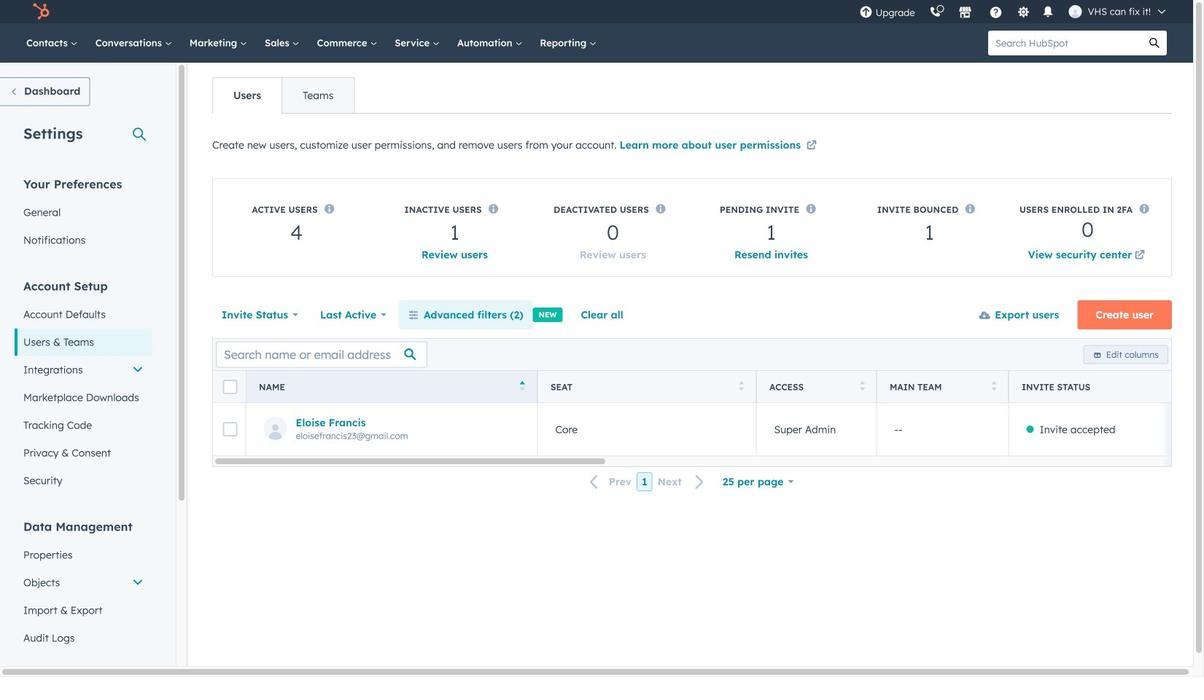 Task type: vqa. For each thing, say whether or not it's contained in the screenshot.
Scheduled related to Appointment Scheduled
no



Task type: locate. For each thing, give the bounding box(es) containing it.
menu
[[853, 0, 1176, 23]]

0 horizontal spatial link opens in a new window image
[[807, 138, 817, 155]]

2 horizontal spatial press to sort. element
[[992, 381, 997, 394]]

0 vertical spatial link opens in a new window image
[[807, 141, 817, 151]]

link opens in a new window image
[[807, 141, 817, 151], [1135, 247, 1145, 265]]

0 horizontal spatial link opens in a new window image
[[807, 141, 817, 151]]

1 press to sort. image from the left
[[739, 381, 744, 391]]

link opens in a new window image
[[807, 138, 817, 155], [1135, 251, 1145, 261]]

1 vertical spatial link opens in a new window image
[[1135, 247, 1145, 265]]

1 horizontal spatial link opens in a new window image
[[1135, 251, 1145, 261]]

ascending sort. press to sort descending. element
[[520, 381, 525, 394]]

3 press to sort. element from the left
[[992, 381, 997, 394]]

pagination navigation
[[581, 473, 713, 492]]

Search HubSpot search field
[[989, 31, 1142, 55]]

1 horizontal spatial press to sort. element
[[860, 381, 865, 394]]

0 horizontal spatial press to sort. element
[[739, 381, 744, 394]]

press to sort. element
[[739, 381, 744, 394], [860, 381, 865, 394], [992, 381, 997, 394]]

0 vertical spatial link opens in a new window image
[[807, 138, 817, 155]]

1 vertical spatial link opens in a new window image
[[1135, 251, 1145, 261]]

0 horizontal spatial press to sort. image
[[739, 381, 744, 391]]

2 press to sort. image from the left
[[860, 381, 865, 391]]

press to sort. image
[[739, 381, 744, 391], [860, 381, 865, 391], [992, 381, 997, 391]]

ascending sort. press to sort descending. image
[[520, 381, 525, 391]]

1 horizontal spatial press to sort. image
[[860, 381, 865, 391]]

navigation
[[212, 77, 355, 114]]

3 press to sort. image from the left
[[992, 381, 997, 391]]

2 horizontal spatial press to sort. image
[[992, 381, 997, 391]]



Task type: describe. For each thing, give the bounding box(es) containing it.
data management element
[[15, 519, 152, 653]]

terry turtle image
[[1069, 5, 1082, 18]]

Search name or email address search field
[[216, 342, 428, 368]]

2 press to sort. element from the left
[[860, 381, 865, 394]]

1 horizontal spatial link opens in a new window image
[[1135, 247, 1145, 265]]

account setup element
[[15, 278, 152, 495]]

marketplaces image
[[959, 7, 972, 20]]

your preferences element
[[15, 176, 152, 254]]

1 press to sort. element from the left
[[739, 381, 744, 394]]



